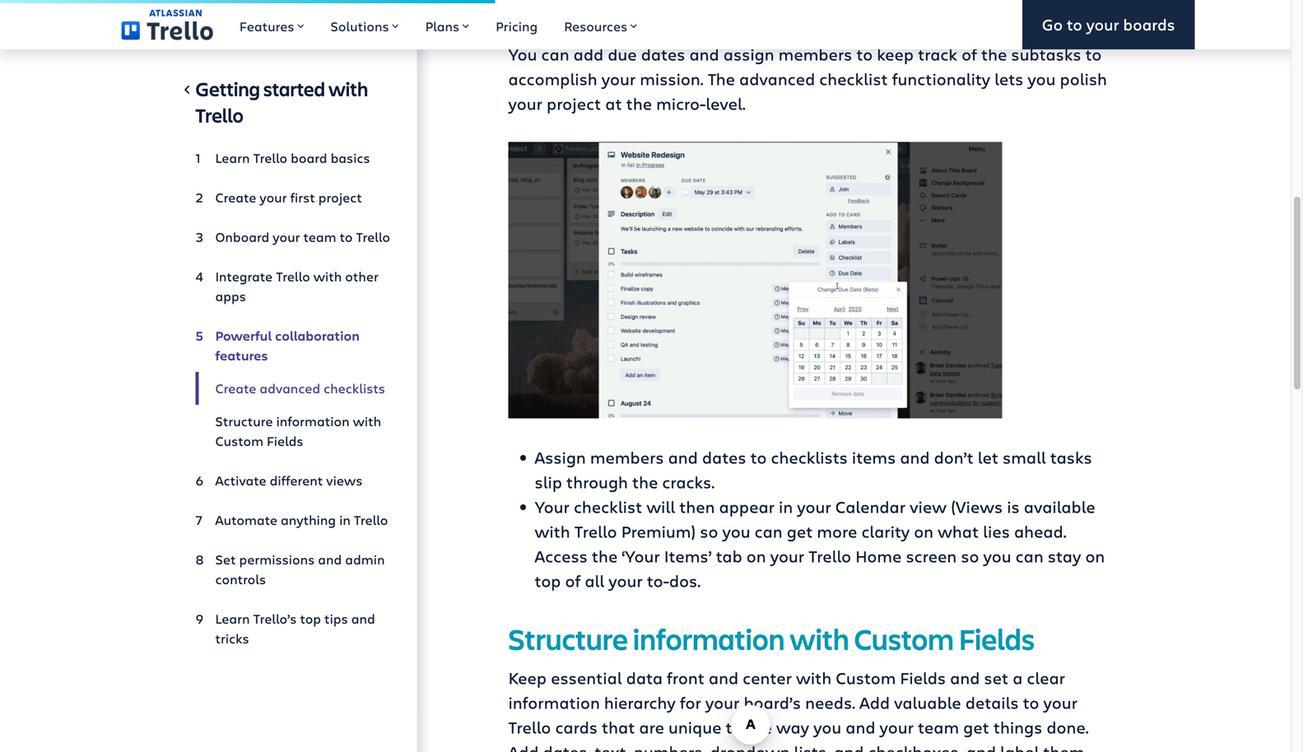 Task type: describe. For each thing, give the bounding box(es) containing it.
checklists inside assign members and dates to checklists items and don't let small tasks slip through the cracks. your checklist will then appear in your calendar view (views is available with trello premium) so you can get more clarity on what lies ahead. access the 'your items' tab on your trello home screen so you can stay on top of all your to-dos.
[[771, 446, 848, 469]]

2 horizontal spatial on
[[1086, 545, 1106, 567]]

plans button
[[412, 0, 483, 49]]

permissions
[[239, 551, 315, 569]]

sometimes a team needs to go a little deeper to bring a project together. you can add due dates and assign members to keep track of the subtasks to accomplish your mission. the advanced checklist functionality lets you polish your project at the micro-level.
[[509, 18, 1108, 114]]

onboard
[[215, 228, 270, 246]]

board's
[[744, 692, 801, 714]]

automate anything in trello
[[215, 511, 388, 529]]

then
[[680, 496, 715, 518]]

track
[[918, 43, 958, 65]]

center
[[743, 667, 792, 689]]

learn for learn trello board basics
[[215, 149, 250, 167]]

front
[[667, 667, 705, 689]]

'your
[[622, 545, 660, 567]]

custom for structure information with custom fields keep essential data front and center with custom fields and set a clear information hierarchy for your board's needs. add valuable details to your trello cards that are unique to the way you and your team get things done. add dates, text, numbers, dropdown lists, and checkboxes, and label t
[[855, 620, 954, 659]]

team for to
[[304, 228, 336, 246]]

to left keep
[[857, 43, 873, 65]]

let
[[978, 446, 999, 469]]

1 horizontal spatial information
[[509, 692, 600, 714]]

apps
[[215, 287, 246, 305]]

clarity
[[862, 521, 910, 543]]

to up things
[[1023, 692, 1040, 714]]

is
[[1007, 496, 1020, 518]]

learn for learn trello's top tips and tricks
[[215, 610, 250, 628]]

onboard your team to trello link
[[196, 221, 391, 254]]

premium)
[[622, 521, 696, 543]]

numbers,
[[634, 741, 706, 753]]

started
[[263, 76, 325, 102]]

powerful collaboration features link
[[196, 320, 391, 372]]

of inside sometimes a team needs to go a little deeper to bring a project together. you can add due dates and assign members to keep track of the subtasks to accomplish your mission. the advanced checklist functionality lets you polish your project at the micro-level.
[[962, 43, 978, 65]]

set
[[215, 551, 236, 569]]

with inside assign members and dates to checklists items and don't let small tasks slip through the cracks. your checklist will then appear in your calendar view (views is available with trello premium) so you can get more clarity on what lies ahead. access the 'your items' tab on your trello home screen so you can stay on top of all your to-dos.
[[535, 521, 570, 543]]

small
[[1003, 446, 1047, 469]]

hierarchy
[[604, 692, 676, 714]]

of inside assign members and dates to checklists items and don't let small tasks slip through the cracks. your checklist will then appear in your calendar view (views is available with trello premium) so you can get more clarity on what lies ahead. access the 'your items' tab on your trello home screen so you can stay on top of all your to-dos.
[[565, 570, 581, 592]]

lies
[[984, 521, 1010, 543]]

home
[[856, 545, 902, 567]]

0 vertical spatial so
[[700, 521, 719, 543]]

assign
[[535, 446, 586, 469]]

to-
[[647, 570, 670, 592]]

learn trello board basics
[[215, 149, 370, 167]]

features
[[240, 17, 294, 35]]

learn trello board basics link
[[196, 142, 391, 175]]

lists,
[[794, 741, 830, 753]]

activate different views link
[[196, 465, 391, 497]]

cards
[[555, 717, 598, 739]]

your down due
[[602, 68, 636, 90]]

getting
[[196, 76, 260, 102]]

to inside 'link'
[[340, 228, 353, 246]]

will
[[647, 496, 675, 518]]

checklist inside sometimes a team needs to go a little deeper to bring a project together. you can add due dates and assign members to keep track of the subtasks to accomplish your mission. the advanced checklist functionality lets you polish your project at the micro-level.
[[820, 68, 888, 90]]

trello inside automate anything in trello link
[[354, 511, 388, 529]]

keep
[[877, 43, 914, 65]]

dropdown
[[711, 741, 790, 753]]

1 horizontal spatial add
[[860, 692, 890, 714]]

accomplish
[[509, 68, 598, 90]]

and inside learn trello's top tips and tricks
[[351, 610, 375, 628]]

1 vertical spatial advanced
[[260, 380, 321, 397]]

valuable
[[895, 692, 962, 714]]

ahead.
[[1015, 521, 1067, 543]]

basics
[[331, 149, 370, 167]]

1 vertical spatial so
[[961, 545, 980, 567]]

get inside assign members and dates to checklists items and don't let small tasks slip through the cracks. your checklist will then appear in your calendar view (views is available with trello premium) so you can get more clarity on what lies ahead. access the 'your items' tab on your trello home screen so you can stay on top of all your to-dos.
[[787, 521, 813, 543]]

features button
[[226, 0, 317, 49]]

2 vertical spatial custom
[[836, 667, 896, 689]]

your down 'your
[[609, 570, 643, 592]]

the right the at
[[626, 92, 652, 114]]

items
[[852, 446, 896, 469]]

label
[[1001, 741, 1040, 753]]

and left don't
[[900, 446, 930, 469]]

top inside assign members and dates to checklists items and don't let small tasks slip through the cracks. your checklist will then appear in your calendar view (views is available with trello premium) so you can get more clarity on what lies ahead. access the 'your items' tab on your trello home screen so you can stay on top of all your to-dos.
[[535, 570, 561, 592]]

assign
[[724, 43, 775, 65]]

advanced inside sometimes a team needs to go a little deeper to bring a project together. you can add due dates and assign members to keep track of the subtasks to accomplish your mission. the advanced checklist functionality lets you polish your project at the micro-level.
[[740, 68, 816, 90]]

and left set
[[951, 667, 980, 689]]

1 horizontal spatial project
[[547, 92, 601, 114]]

create for create your first project
[[215, 189, 256, 206]]

the up all
[[592, 545, 618, 567]]

checkboxes,
[[869, 741, 963, 753]]

cracks.
[[663, 471, 715, 493]]

0 horizontal spatial project
[[319, 189, 362, 206]]

members inside assign members and dates to checklists items and don't let small tasks slip through the cracks. your checklist will then appear in your calendar view (views is available with trello premium) so you can get more clarity on what lies ahead. access the 'your items' tab on your trello home screen so you can stay on top of all your to-dos.
[[590, 446, 664, 469]]

structure information with custom fields link
[[196, 405, 391, 458]]

trello down more
[[809, 545, 852, 567]]

go to your boards
[[1043, 14, 1176, 35]]

you inside structure information with custom fields keep essential data front and center with custom fields and set a clear information hierarchy for your board's needs. add valuable details to your trello cards that are unique to the way you and your team get things done. add dates, text, numbers, dropdown lists, and checkboxes, and label t
[[814, 717, 842, 739]]

the
[[708, 68, 736, 90]]

you
[[509, 43, 537, 65]]

your right for
[[706, 692, 740, 714]]

trello inside onboard your team to trello 'link'
[[356, 228, 390, 246]]

stay
[[1048, 545, 1082, 567]]

plans
[[425, 17, 460, 35]]

anything
[[281, 511, 336, 529]]

trello's
[[253, 610, 297, 628]]

activate
[[215, 472, 267, 490]]

you inside sometimes a team needs to go a little deeper to bring a project together. you can add due dates and assign members to keep track of the subtasks to accomplish your mission. the advanced checklist functionality lets you polish your project at the micro-level.
[[1028, 68, 1056, 90]]

little
[[770, 18, 807, 40]]

2 horizontal spatial can
[[1016, 545, 1044, 567]]

mission.
[[640, 68, 704, 90]]

that
[[602, 717, 635, 739]]

admin
[[345, 551, 385, 569]]

way
[[777, 717, 810, 739]]

solutions button
[[317, 0, 412, 49]]

your up more
[[797, 496, 832, 518]]

automate anything in trello link
[[196, 504, 391, 537]]

0 horizontal spatial on
[[747, 545, 767, 567]]

items'
[[664, 545, 712, 567]]

trello up access on the left of page
[[575, 521, 617, 543]]

integrate
[[215, 268, 273, 285]]

tips
[[325, 610, 348, 628]]

controls
[[215, 571, 266, 588]]

don't
[[934, 446, 974, 469]]

assign members and dates to checklists items and don't let small tasks slip through the cracks. your checklist will then appear in your calendar view (views is available with trello premium) so you can get more clarity on what lies ahead. access the 'your items' tab on your trello home screen so you can stay on top of all your to-dos.
[[535, 446, 1106, 592]]

1 vertical spatial can
[[755, 521, 783, 543]]

to up keep
[[870, 18, 886, 40]]

the up lets
[[982, 43, 1008, 65]]

needs
[[661, 18, 708, 40]]

to right go in the top right of the page
[[1067, 14, 1083, 35]]



Task type: locate. For each thing, give the bounding box(es) containing it.
trello up the admin
[[354, 511, 388, 529]]

an image showing an example of an advanced checklist on a trello card image
[[509, 142, 1003, 419]]

structure information with custom fields keep essential data front and center with custom fields and set a clear information hierarchy for your board's needs. add valuable details to your trello cards that are unique to the way you and your team get things done. add dates, text, numbers, dropdown lists, and checkboxes, and label t
[[509, 620, 1089, 753]]

dates inside sometimes a team needs to go a little deeper to bring a project together. you can add due dates and assign members to keep track of the subtasks to accomplish your mission. the advanced checklist functionality lets you polish your project at the micro-level.
[[641, 43, 686, 65]]

project up track
[[949, 18, 1003, 40]]

and inside set permissions and admin controls
[[318, 551, 342, 569]]

1 create from the top
[[215, 189, 256, 206]]

top down access on the left of page
[[535, 570, 561, 592]]

collaboration
[[275, 327, 360, 345]]

custom inside structure information with custom fields
[[215, 432, 264, 450]]

trello inside integrate trello with other apps
[[276, 268, 310, 285]]

your right tab
[[771, 545, 805, 567]]

done.
[[1047, 717, 1089, 739]]

and down needs.
[[846, 717, 876, 739]]

team inside 'link'
[[304, 228, 336, 246]]

dates inside assign members and dates to checklists items and don't let small tasks slip through the cracks. your checklist will then appear in your calendar view (views is available with trello premium) so you can get more clarity on what lies ahead. access the 'your items' tab on your trello home screen so you can stay on top of all your to-dos.
[[702, 446, 747, 469]]

1 vertical spatial top
[[300, 610, 321, 628]]

go
[[732, 18, 752, 40]]

0 vertical spatial team
[[615, 18, 657, 40]]

keep
[[509, 667, 547, 689]]

1 vertical spatial project
[[547, 92, 601, 114]]

custom for structure information with custom fields
[[215, 432, 264, 450]]

0 vertical spatial project
[[949, 18, 1003, 40]]

in right 'appear'
[[779, 496, 793, 518]]

your up checkboxes,
[[880, 717, 914, 739]]

fields
[[267, 432, 304, 450], [959, 620, 1035, 659], [901, 667, 946, 689]]

1 horizontal spatial advanced
[[740, 68, 816, 90]]

you down subtasks
[[1028, 68, 1056, 90]]

0 horizontal spatial checklists
[[324, 380, 385, 397]]

1 vertical spatial add
[[509, 741, 539, 753]]

to inside assign members and dates to checklists items and don't let small tasks slip through the cracks. your checklist will then appear in your calendar view (views is available with trello premium) so you can get more clarity on what lies ahead. access the 'your items' tab on your trello home screen so you can stay on top of all your to-dos.
[[751, 446, 767, 469]]

and up cracks.
[[668, 446, 698, 469]]

1 vertical spatial create
[[215, 380, 256, 397]]

learn
[[215, 149, 250, 167], [215, 610, 250, 628]]

1 horizontal spatial get
[[964, 717, 990, 739]]

get down details
[[964, 717, 990, 739]]

0 vertical spatial custom
[[215, 432, 264, 450]]

2 horizontal spatial team
[[918, 717, 960, 739]]

you
[[1028, 68, 1056, 90], [723, 521, 751, 543], [984, 545, 1012, 567], [814, 717, 842, 739]]

screen
[[906, 545, 957, 567]]

integrate trello with other apps link
[[196, 260, 391, 313]]

on down view
[[914, 521, 934, 543]]

and up "the"
[[690, 43, 720, 65]]

0 horizontal spatial checklist
[[574, 496, 643, 518]]

2 horizontal spatial project
[[949, 18, 1003, 40]]

with
[[329, 76, 368, 102], [314, 268, 342, 285], [353, 413, 381, 430], [535, 521, 570, 543], [790, 620, 850, 659], [796, 667, 832, 689]]

resources
[[564, 17, 628, 35]]

get inside structure information with custom fields keep essential data front and center with custom fields and set a clear information hierarchy for your board's needs. add valuable details to your trello cards that are unique to the way you and your team get things done. add dates, text, numbers, dropdown lists, and checkboxes, and label t
[[964, 717, 990, 739]]

different
[[270, 472, 323, 490]]

the up dropdown
[[746, 717, 772, 739]]

for
[[680, 692, 702, 714]]

atlassian trello image
[[121, 9, 213, 40]]

of right track
[[962, 43, 978, 65]]

a up due
[[601, 18, 611, 40]]

2 learn from the top
[[215, 610, 250, 628]]

more
[[817, 521, 858, 543]]

learn trello's top tips and tricks link
[[196, 603, 391, 656]]

resources button
[[551, 0, 651, 49]]

onboard your team to trello
[[215, 228, 390, 246]]

fields inside structure information with custom fields
[[267, 432, 304, 450]]

in
[[779, 496, 793, 518], [339, 511, 351, 529]]

0 horizontal spatial in
[[339, 511, 351, 529]]

0 vertical spatial checklist
[[820, 68, 888, 90]]

1 vertical spatial checklists
[[771, 446, 848, 469]]

fields for structure information with custom fields keep essential data front and center with custom fields and set a clear information hierarchy for your board's needs. add valuable details to your trello cards that are unique to the way you and your team get things done. add dates, text, numbers, dropdown lists, and checkboxes, and label t
[[959, 620, 1035, 659]]

you up lists,
[[814, 717, 842, 739]]

in right anything
[[339, 511, 351, 529]]

1 vertical spatial members
[[590, 446, 664, 469]]

set
[[985, 667, 1009, 689]]

go to your boards link
[[1023, 0, 1195, 49]]

solutions
[[331, 17, 389, 35]]

go
[[1043, 14, 1063, 35]]

with for structure information with custom fields
[[353, 413, 381, 430]]

automate
[[215, 511, 278, 529]]

1 horizontal spatial can
[[755, 521, 783, 543]]

and left the admin
[[318, 551, 342, 569]]

checklists down collaboration
[[324, 380, 385, 397]]

your left boards at the top of the page
[[1087, 14, 1120, 35]]

information for structure information with custom fields keep essential data front and center with custom fields and set a clear information hierarchy for your board's needs. add valuable details to your trello cards that are unique to the way you and your team get things done. add dates, text, numbers, dropdown lists, and checkboxes, and label t
[[633, 620, 785, 659]]

with inside getting started with trello
[[329, 76, 368, 102]]

1 horizontal spatial so
[[961, 545, 980, 567]]

information up cards
[[509, 692, 600, 714]]

top inside learn trello's top tips and tricks
[[300, 610, 321, 628]]

information up front at the right
[[633, 620, 785, 659]]

create for create advanced checklists
[[215, 380, 256, 397]]

1 learn from the top
[[215, 149, 250, 167]]

1 horizontal spatial structure
[[509, 620, 628, 659]]

team down first
[[304, 228, 336, 246]]

with for getting started with trello
[[329, 76, 368, 102]]

checklists left items on the bottom of the page
[[771, 446, 848, 469]]

learn inside learn trello's top tips and tricks
[[215, 610, 250, 628]]

0 horizontal spatial top
[[300, 610, 321, 628]]

1 vertical spatial information
[[633, 620, 785, 659]]

1 horizontal spatial checklists
[[771, 446, 848, 469]]

information down create advanced checklists
[[276, 413, 350, 430]]

tasks
[[1051, 446, 1093, 469]]

add right needs.
[[860, 692, 890, 714]]

0 vertical spatial advanced
[[740, 68, 816, 90]]

deeper
[[811, 18, 865, 40]]

polish
[[1060, 68, 1108, 90]]

1 horizontal spatial on
[[914, 521, 934, 543]]

1 horizontal spatial dates
[[702, 446, 747, 469]]

fields up activate different views
[[267, 432, 304, 450]]

create down features
[[215, 380, 256, 397]]

and right lists,
[[835, 741, 864, 753]]

0 vertical spatial members
[[779, 43, 853, 65]]

1 horizontal spatial checklist
[[820, 68, 888, 90]]

and right front at the right
[[709, 667, 739, 689]]

0 horizontal spatial get
[[787, 521, 813, 543]]

0 vertical spatial create
[[215, 189, 256, 206]]

2 vertical spatial information
[[509, 692, 600, 714]]

structure information with custom fields
[[215, 413, 381, 450]]

members inside sometimes a team needs to go a little deeper to bring a project together. you can add due dates and assign members to keep track of the subtasks to accomplish your mission. the advanced checklist functionality lets you polish your project at the micro-level.
[[779, 43, 853, 65]]

2 horizontal spatial fields
[[959, 620, 1035, 659]]

your up 'done.'
[[1044, 692, 1078, 714]]

top left tips
[[300, 610, 321, 628]]

getting started with trello link
[[196, 76, 391, 135]]

your down create your first project
[[273, 228, 300, 246]]

pricing
[[496, 17, 538, 35]]

a right set
[[1013, 667, 1023, 689]]

0 horizontal spatial dates
[[641, 43, 686, 65]]

can down ahead.
[[1016, 545, 1044, 567]]

with for integrate trello with other apps
[[314, 268, 342, 285]]

checklist down through
[[574, 496, 643, 518]]

1 vertical spatial team
[[304, 228, 336, 246]]

0 vertical spatial can
[[542, 43, 570, 65]]

features
[[215, 347, 268, 364]]

clear
[[1027, 667, 1066, 689]]

you up tab
[[723, 521, 751, 543]]

details
[[966, 692, 1019, 714]]

powerful collaboration features
[[215, 327, 360, 364]]

2 create from the top
[[215, 380, 256, 397]]

project
[[949, 18, 1003, 40], [547, 92, 601, 114], [319, 189, 362, 206]]

fields up valuable
[[901, 667, 946, 689]]

0 vertical spatial information
[[276, 413, 350, 430]]

things
[[994, 717, 1043, 739]]

trello down getting
[[196, 102, 244, 128]]

unique
[[669, 717, 722, 739]]

checklists
[[324, 380, 385, 397], [771, 446, 848, 469]]

the
[[982, 43, 1008, 65], [626, 92, 652, 114], [632, 471, 658, 493], [592, 545, 618, 567], [746, 717, 772, 739]]

due
[[608, 43, 637, 65]]

of
[[962, 43, 978, 65], [565, 570, 581, 592]]

1 vertical spatial of
[[565, 570, 581, 592]]

can down 'appear'
[[755, 521, 783, 543]]

2 vertical spatial can
[[1016, 545, 1044, 567]]

1 vertical spatial custom
[[855, 620, 954, 659]]

create your first project link
[[196, 181, 391, 214]]

create your first project
[[215, 189, 362, 206]]

your left first
[[260, 189, 287, 206]]

trello left board
[[253, 149, 288, 167]]

project down accomplish
[[547, 92, 601, 114]]

0 horizontal spatial advanced
[[260, 380, 321, 397]]

slip
[[535, 471, 563, 493]]

structure for structure information with custom fields keep essential data front and center with custom fields and set a clear information hierarchy for your board's needs. add valuable details to your trello cards that are unique to the way you and your team get things done. add dates, text, numbers, dropdown lists, and checkboxes, and label t
[[509, 620, 628, 659]]

1 horizontal spatial members
[[779, 43, 853, 65]]

subtasks
[[1012, 43, 1082, 65]]

dates
[[641, 43, 686, 65], [702, 446, 747, 469]]

2 horizontal spatial information
[[633, 620, 785, 659]]

available
[[1024, 496, 1096, 518]]

0 horizontal spatial members
[[590, 446, 664, 469]]

0 horizontal spatial information
[[276, 413, 350, 430]]

to up dropdown
[[726, 717, 742, 739]]

trello down onboard your team to trello 'link'
[[276, 268, 310, 285]]

with inside integrate trello with other apps
[[314, 268, 342, 285]]

and inside sometimes a team needs to go a little deeper to bring a project together. you can add due dates and assign members to keep track of the subtasks to accomplish your mission. the advanced checklist functionality lets you polish your project at the micro-level.
[[690, 43, 720, 65]]

to up other
[[340, 228, 353, 246]]

1 horizontal spatial in
[[779, 496, 793, 518]]

a inside structure information with custom fields keep essential data front and center with custom fields and set a clear information hierarchy for your board's needs. add valuable details to your trello cards that are unique to the way you and your team get things done. add dates, text, numbers, dropdown lists, and checkboxes, and label t
[[1013, 667, 1023, 689]]

trello inside getting started with trello
[[196, 102, 244, 128]]

members up through
[[590, 446, 664, 469]]

1 vertical spatial checklist
[[574, 496, 643, 518]]

team inside sometimes a team needs to go a little deeper to bring a project together. you can add due dates and assign members to keep track of the subtasks to accomplish your mission. the advanced checklist functionality lets you polish your project at the micro-level.
[[615, 18, 657, 40]]

get left more
[[787, 521, 813, 543]]

2 vertical spatial team
[[918, 717, 960, 739]]

learn up create your first project
[[215, 149, 250, 167]]

to up polish at the top right of page
[[1086, 43, 1102, 65]]

structure for structure information with custom fields
[[215, 413, 273, 430]]

and left label
[[967, 741, 997, 753]]

can up accomplish
[[542, 43, 570, 65]]

1 horizontal spatial team
[[615, 18, 657, 40]]

set permissions and admin controls link
[[196, 544, 391, 596]]

trello up dates,
[[509, 717, 551, 739]]

bring
[[890, 18, 930, 40]]

fields for structure information with custom fields
[[267, 432, 304, 450]]

so down what
[[961, 545, 980, 567]]

your
[[1087, 14, 1120, 35], [602, 68, 636, 90], [509, 92, 543, 114], [260, 189, 287, 206], [273, 228, 300, 246], [797, 496, 832, 518], [771, 545, 805, 567], [609, 570, 643, 592], [706, 692, 740, 714], [1044, 692, 1078, 714], [880, 717, 914, 739]]

(views
[[951, 496, 1003, 518]]

0 horizontal spatial can
[[542, 43, 570, 65]]

data
[[626, 667, 663, 689]]

0 vertical spatial checklists
[[324, 380, 385, 397]]

what
[[938, 521, 979, 543]]

pricing link
[[483, 0, 551, 49]]

structure
[[215, 413, 273, 430], [509, 620, 628, 659]]

learn trello's top tips and tricks
[[215, 610, 375, 648]]

advanced down assign
[[740, 68, 816, 90]]

learn up tricks
[[215, 610, 250, 628]]

advanced down powerful collaboration features link
[[260, 380, 321, 397]]

checklist inside assign members and dates to checklists items and don't let small tasks slip through the cracks. your checklist will then appear in your calendar view (views is available with trello premium) so you can get more clarity on what lies ahead. access the 'your items' tab on your trello home screen so you can stay on top of all your to-dos.
[[574, 496, 643, 518]]

dates up mission.
[[641, 43, 686, 65]]

1 horizontal spatial top
[[535, 570, 561, 592]]

0 horizontal spatial add
[[509, 741, 539, 753]]

1 vertical spatial dates
[[702, 446, 747, 469]]

functionality
[[893, 68, 991, 90]]

page progress progress bar
[[0, 0, 495, 3]]

a right go
[[756, 18, 766, 40]]

activate different views
[[215, 472, 363, 490]]

with for structure information with custom fields keep essential data front and center with custom fields and set a clear information hierarchy for your board's needs. add valuable details to your trello cards that are unique to the way you and your team get things done. add dates, text, numbers, dropdown lists, and checkboxes, and label t
[[790, 620, 850, 659]]

can inside sometimes a team needs to go a little deeper to bring a project together. you can add due dates and assign members to keep track of the subtasks to accomplish your mission. the advanced checklist functionality lets you polish your project at the micro-level.
[[542, 43, 570, 65]]

set permissions and admin controls
[[215, 551, 385, 588]]

1 vertical spatial fields
[[959, 620, 1035, 659]]

0 horizontal spatial so
[[700, 521, 719, 543]]

to up 'appear'
[[751, 446, 767, 469]]

1 vertical spatial structure
[[509, 620, 628, 659]]

information inside structure information with custom fields
[[276, 413, 350, 430]]

custom up valuable
[[855, 620, 954, 659]]

on right tab
[[747, 545, 767, 567]]

checklist down keep
[[820, 68, 888, 90]]

0 horizontal spatial fields
[[267, 432, 304, 450]]

you down lies
[[984, 545, 1012, 567]]

essential
[[551, 667, 622, 689]]

through
[[567, 471, 628, 493]]

structure inside structure information with custom fields
[[215, 413, 273, 430]]

trello inside structure information with custom fields keep essential data front and center with custom fields and set a clear information hierarchy for your board's needs. add valuable details to your trello cards that are unique to the way you and your team get things done. add dates, text, numbers, dropdown lists, and checkboxes, and label t
[[509, 717, 551, 739]]

structure down the create advanced checklists link
[[215, 413, 273, 430]]

and right tips
[[351, 610, 375, 628]]

0 vertical spatial structure
[[215, 413, 273, 430]]

project right first
[[319, 189, 362, 206]]

your down accomplish
[[509, 92, 543, 114]]

the inside structure information with custom fields keep essential data front and center with custom fields and set a clear information hierarchy for your board's needs. add valuable details to your trello cards that are unique to the way you and your team get things done. add dates, text, numbers, dropdown lists, and checkboxes, and label t
[[746, 717, 772, 739]]

2 vertical spatial fields
[[901, 667, 946, 689]]

1 vertical spatial get
[[964, 717, 990, 739]]

a up track
[[934, 18, 944, 40]]

team inside structure information with custom fields keep essential data front and center with custom fields and set a clear information hierarchy for your board's needs. add valuable details to your trello cards that are unique to the way you and your team get things done. add dates, text, numbers, dropdown lists, and checkboxes, and label t
[[918, 717, 960, 739]]

0 vertical spatial dates
[[641, 43, 686, 65]]

trello
[[196, 102, 244, 128], [253, 149, 288, 167], [356, 228, 390, 246], [276, 268, 310, 285], [354, 511, 388, 529], [575, 521, 617, 543], [809, 545, 852, 567], [509, 717, 551, 739]]

needs.
[[806, 692, 856, 714]]

0 vertical spatial top
[[535, 570, 561, 592]]

of left all
[[565, 570, 581, 592]]

so down "then"
[[700, 521, 719, 543]]

custom up needs.
[[836, 667, 896, 689]]

dos.
[[670, 570, 701, 592]]

create up onboard
[[215, 189, 256, 206]]

structure inside structure information with custom fields keep essential data front and center with custom fields and set a clear information hierarchy for your board's needs. add valuable details to your trello cards that are unique to the way you and your team get things done. add dates, text, numbers, dropdown lists, and checkboxes, and label t
[[509, 620, 628, 659]]

structure up essential
[[509, 620, 628, 659]]

at
[[606, 92, 622, 114]]

trello inside learn trello board basics link
[[253, 149, 288, 167]]

to left go
[[712, 18, 728, 40]]

dates up cracks.
[[702, 446, 747, 469]]

1 horizontal spatial fields
[[901, 667, 946, 689]]

team down valuable
[[918, 717, 960, 739]]

trello up other
[[356, 228, 390, 246]]

team up due
[[615, 18, 657, 40]]

members down the deeper
[[779, 43, 853, 65]]

with inside structure information with custom fields
[[353, 413, 381, 430]]

0 horizontal spatial structure
[[215, 413, 273, 430]]

in inside assign members and dates to checklists items and don't let small tasks slip through the cracks. your checklist will then appear in your calendar view (views is available with trello premium) so you can get more clarity on what lies ahead. access the 'your items' tab on your trello home screen so you can stay on top of all your to-dos.
[[779, 496, 793, 518]]

first
[[290, 189, 315, 206]]

0 vertical spatial get
[[787, 521, 813, 543]]

views
[[326, 472, 363, 490]]

the up will at the bottom of the page
[[632, 471, 658, 493]]

text,
[[595, 741, 630, 753]]

0 horizontal spatial team
[[304, 228, 336, 246]]

custom up activate
[[215, 432, 264, 450]]

dates,
[[543, 741, 591, 753]]

team for needs
[[615, 18, 657, 40]]

board
[[291, 149, 327, 167]]

1 vertical spatial learn
[[215, 610, 250, 628]]

tricks
[[215, 630, 249, 648]]

0 vertical spatial of
[[962, 43, 978, 65]]

0 vertical spatial fields
[[267, 432, 304, 450]]

getting started with trello
[[196, 76, 368, 128]]

1 horizontal spatial of
[[962, 43, 978, 65]]

fields up set
[[959, 620, 1035, 659]]

add left dates,
[[509, 741, 539, 753]]

0 horizontal spatial of
[[565, 570, 581, 592]]

custom
[[215, 432, 264, 450], [855, 620, 954, 659], [836, 667, 896, 689]]

information for structure information with custom fields
[[276, 413, 350, 430]]

your inside 'link'
[[273, 228, 300, 246]]

on right stay
[[1086, 545, 1106, 567]]

0 vertical spatial learn
[[215, 149, 250, 167]]

2 vertical spatial project
[[319, 189, 362, 206]]

0 vertical spatial add
[[860, 692, 890, 714]]



Task type: vqa. For each thing, say whether or not it's contained in the screenshot.
The Management
no



